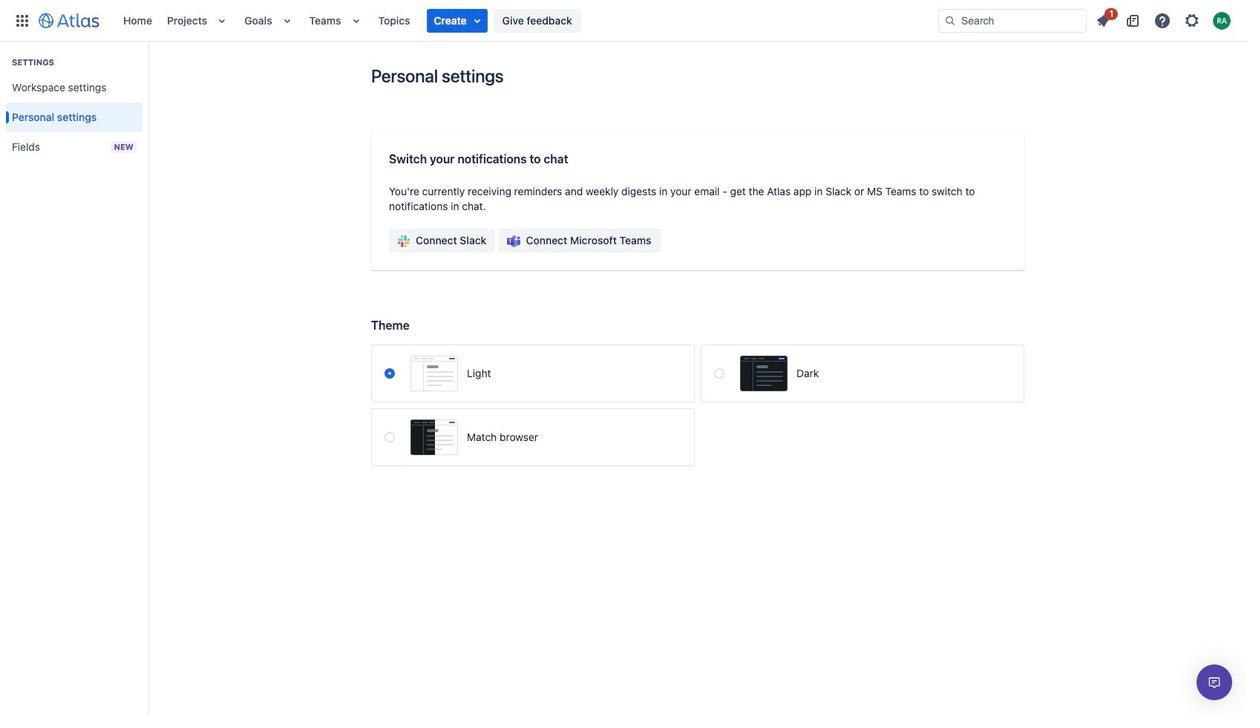 Task type: vqa. For each thing, say whether or not it's contained in the screenshot.
Dark image
yes



Task type: locate. For each thing, give the bounding box(es) containing it.
switch to... image
[[13, 12, 31, 29]]

None radio
[[385, 432, 395, 443]]

0 horizontal spatial list
[[116, 0, 939, 41]]

list item inside "list"
[[427, 9, 488, 32]]

None radio
[[385, 368, 395, 379]]

banner
[[0, 0, 1248, 42]]

list
[[116, 0, 939, 41], [1090, 6, 1239, 32]]

search image
[[945, 14, 957, 26]]

microsoft teams image
[[508, 236, 520, 248]]

list item
[[1090, 6, 1119, 32], [427, 9, 488, 32]]

group
[[6, 42, 143, 166], [389, 229, 661, 253]]

0 horizontal spatial group
[[6, 42, 143, 166]]

0 vertical spatial group
[[6, 42, 143, 166]]

heading
[[6, 56, 143, 68]]

slack image
[[398, 236, 410, 248]]

1 horizontal spatial group
[[389, 229, 661, 253]]

None search field
[[939, 9, 1087, 32]]

1 horizontal spatial list
[[1090, 6, 1239, 32]]

0 horizontal spatial list item
[[427, 9, 488, 32]]

1 vertical spatial group
[[389, 229, 661, 253]]

settings image
[[1184, 12, 1202, 29]]



Task type: describe. For each thing, give the bounding box(es) containing it.
help image
[[1154, 12, 1172, 29]]

account image
[[1214, 12, 1232, 29]]

top element
[[9, 0, 939, 41]]

light image
[[411, 356, 458, 391]]

dark image
[[741, 356, 788, 391]]

open intercom messenger image
[[1206, 674, 1224, 692]]

notifications image
[[1095, 12, 1113, 29]]

match browser image
[[411, 420, 458, 455]]

Search field
[[939, 9, 1087, 32]]

1 horizontal spatial list item
[[1090, 6, 1119, 32]]



